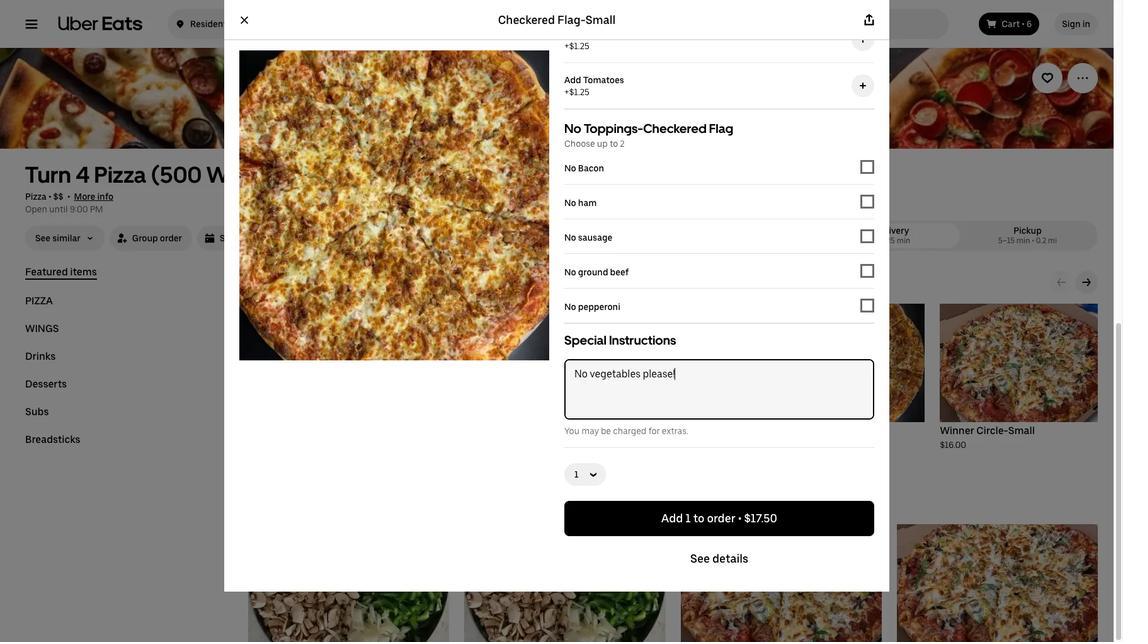 Task type: vqa. For each thing, say whether or not it's contained in the screenshot.
'may'
yes



Task type: locate. For each thing, give the bounding box(es) containing it.
no for bacon
[[565, 163, 576, 173]]

no toppings-checkered flag choose up to 2
[[565, 121, 734, 149]]

add left tomatoes
[[565, 75, 581, 85]]

0 horizontal spatial featured items
[[25, 266, 97, 278]]

0 horizontal spatial min
[[897, 236, 911, 245]]

race
[[594, 425, 617, 437]]

most right #3 in the right top of the page
[[613, 312, 631, 321]]

0 horizontal spatial items
[[70, 266, 97, 278]]

$1.25 inside black olives + $1.25
[[569, 41, 590, 51]]

desserts button
[[25, 378, 67, 391]]

group order
[[132, 233, 182, 243]]

min down pickup
[[1017, 236, 1031, 245]]

checkered left flag-
[[498, 13, 555, 26]]

more info link
[[74, 192, 113, 202]]

1 horizontal spatial featured
[[248, 274, 310, 292]]

no up choose
[[565, 121, 582, 136]]

$17.50
[[744, 512, 778, 525]]

ave)
[[318, 161, 367, 188]]

3 liked from the left
[[633, 312, 650, 321]]

to
[[610, 139, 618, 149], [694, 512, 705, 525]]

0 horizontal spatial checkered
[[498, 13, 555, 26]]

w
[[206, 161, 229, 188]]

small inside dialog dialog
[[586, 13, 616, 26]]

info
[[97, 192, 113, 202]]

1 vertical spatial +
[[565, 87, 569, 97]]

order right group
[[160, 233, 182, 243]]

order
[[160, 233, 182, 243], [707, 512, 736, 525]]

2 + from the top
[[565, 87, 569, 97]]

1 horizontal spatial liked
[[460, 312, 476, 321]]

1 horizontal spatial min
[[1017, 236, 1031, 245]]

see for see details
[[691, 552, 710, 565]]

0 vertical spatial pizza
[[94, 161, 146, 188]]

featured up #1 most liked in the left top of the page
[[248, 274, 310, 292]]

1 vertical spatial pizza
[[25, 192, 47, 202]]

featured items up #1 most liked in the left top of the page
[[248, 274, 352, 292]]

see details
[[691, 552, 749, 565]]

may
[[582, 426, 599, 436]]

1 $1.25 from the top
[[569, 41, 590, 51]]

[object Object] radio
[[827, 223, 958, 248]]

1 horizontal spatial order
[[707, 512, 736, 525]]

turn 4 pizza (500 w summit ave)
[[25, 161, 367, 188]]

pickup 5–15 min • 0.2 mi
[[999, 226, 1058, 245]]

0 horizontal spatial add
[[565, 75, 581, 85]]

• inside dialog dialog
[[738, 512, 742, 525]]

see
[[35, 233, 50, 243], [691, 552, 710, 565]]

1 horizontal spatial checkered
[[644, 121, 707, 136]]

(500
[[151, 161, 202, 188]]

most
[[266, 312, 284, 321], [440, 312, 458, 321], [613, 312, 631, 321]]

order right 1
[[707, 512, 736, 525]]

special
[[565, 333, 607, 348]]

• left the 6
[[1022, 19, 1025, 29]]

• left $17.50
[[738, 512, 742, 525]]

1 vertical spatial $1.25
[[569, 87, 590, 97]]

race city-large $20.00
[[594, 425, 670, 450]]

1 horizontal spatial to
[[694, 512, 705, 525]]

min inside the 'pickup 5–15 min • 0.2 mi'
[[1017, 236, 1031, 245]]

end
[[289, 19, 305, 29]]

0 horizontal spatial most
[[266, 312, 284, 321]]

1 horizontal spatial see
[[691, 552, 710, 565]]

2 horizontal spatial most
[[613, 312, 631, 321]]

no inside no toppings-checkered flag choose up to 2
[[565, 121, 582, 136]]

0.2
[[1036, 236, 1047, 245]]

0 vertical spatial order
[[160, 233, 182, 243]]

0 horizontal spatial featured
[[25, 266, 68, 278]]

see similar
[[35, 233, 81, 243]]

you
[[565, 426, 580, 436]]

featured up pizza
[[25, 266, 68, 278]]

$1.25 down tomatoes
[[569, 87, 590, 97]]

9:00
[[70, 204, 88, 214]]

1 + from the top
[[565, 41, 569, 51]]

liked for #1 most liked
[[286, 312, 303, 321]]

add for add tomatoes + $1.25
[[565, 75, 581, 85]]

pizza inside pizza • $$ • more info open until 9:00 pm
[[25, 192, 47, 202]]

5 no from the top
[[565, 267, 576, 277]]

1 horizontal spatial most
[[440, 312, 458, 321]]

pizza up open
[[25, 192, 47, 202]]

no
[[565, 121, 582, 136], [565, 163, 576, 173], [565, 198, 576, 208], [565, 232, 576, 242], [565, 267, 576, 277], [565, 302, 576, 312]]

+
[[565, 41, 569, 51], [565, 87, 569, 97]]

tomatoes
[[583, 75, 624, 85]]

2 liked from the left
[[460, 312, 476, 321]]

see inside button
[[691, 552, 710, 565]]

$1.25 down black
[[569, 41, 590, 51]]

breadsticks
[[25, 434, 80, 445]]

dialog dialog
[[224, 0, 890, 592]]

see left similar
[[35, 233, 50, 243]]

share ios image
[[863, 14, 876, 26]]

most for #2
[[440, 312, 458, 321]]

featured
[[25, 266, 68, 278], [248, 274, 310, 292]]

and
[[307, 19, 323, 29]]

checkered inside no toppings-checkered flag choose up to 2
[[644, 121, 707, 136]]

drinks
[[25, 350, 56, 362]]

3 most from the left
[[613, 312, 631, 321]]

1 liked from the left
[[286, 312, 303, 321]]

featured items down see similar
[[25, 266, 97, 278]]

turn
[[25, 161, 71, 188]]

pizza up info
[[94, 161, 146, 188]]

1 horizontal spatial add
[[662, 512, 683, 525]]

1 horizontal spatial small
[[1009, 425, 1035, 437]]

+ for add tomatoes + $1.25
[[565, 87, 569, 97]]

black
[[565, 29, 587, 39]]

checkered
[[498, 13, 555, 26], [644, 121, 707, 136]]

liked
[[286, 312, 303, 321], [460, 312, 476, 321], [633, 312, 650, 321]]

featured inside button
[[25, 266, 68, 278]]

small
[[586, 13, 616, 26], [1009, 425, 1035, 437]]

6
[[1027, 19, 1032, 29]]

bacon
[[578, 163, 604, 173]]

min inside delivery 10–25 min
[[897, 236, 911, 245]]

10–25
[[874, 236, 895, 245]]

+ inside add tomatoes + $1.25
[[565, 87, 569, 97]]

2 horizontal spatial liked
[[633, 312, 650, 321]]

0 horizontal spatial liked
[[286, 312, 303, 321]]

ground
[[578, 267, 608, 277]]

liked right the #2
[[460, 312, 476, 321]]

1 vertical spatial add
[[662, 512, 683, 525]]

ham
[[578, 198, 597, 208]]

more
[[74, 192, 95, 202]]

chevron down small image
[[86, 234, 94, 243]]

0 horizontal spatial see
[[35, 233, 50, 243]]

min
[[897, 236, 911, 245], [1017, 236, 1031, 245]]

no left bacon
[[565, 163, 576, 173]]

checkered left flag
[[644, 121, 707, 136]]

no left ham
[[565, 198, 576, 208]]

1 vertical spatial to
[[694, 512, 705, 525]]

2 $1.25 from the top
[[569, 87, 590, 97]]

0 vertical spatial checkered
[[498, 13, 555, 26]]

small for circle-
[[1009, 425, 1035, 437]]

main navigation menu image
[[25, 18, 38, 30]]

most for #3
[[613, 312, 631, 321]]

extras.
[[662, 426, 689, 436]]

• inside the 'pickup 5–15 min • 0.2 mi'
[[1032, 236, 1035, 245]]

navigation containing featured items
[[25, 266, 218, 461]]

1 min from the left
[[897, 236, 911, 245]]

cart • 6
[[1002, 19, 1032, 29]]

1 vertical spatial small
[[1009, 425, 1035, 437]]

to right 1
[[694, 512, 705, 525]]

no left pepperoni
[[565, 302, 576, 312]]

0 horizontal spatial to
[[610, 139, 618, 149]]

2 no from the top
[[565, 163, 576, 173]]

0 vertical spatial $1.25
[[569, 41, 590, 51]]

0 vertical spatial see
[[35, 233, 50, 243]]

next image
[[1082, 277, 1092, 287]]

1 vertical spatial order
[[707, 512, 736, 525]]

•
[[1022, 19, 1025, 29], [49, 192, 51, 202], [67, 192, 70, 202], [1032, 236, 1035, 245], [738, 512, 742, 525]]

2 min from the left
[[1017, 236, 1031, 245]]

sausage
[[578, 232, 613, 242]]

add
[[565, 75, 581, 85], [662, 512, 683, 525]]

0 horizontal spatial pizza
[[25, 192, 47, 202]]

0 vertical spatial add
[[565, 75, 581, 85]]

add inside add tomatoes + $1.25
[[565, 75, 581, 85]]

small for flag-
[[586, 13, 616, 26]]

1 vertical spatial see
[[691, 552, 710, 565]]

city-
[[620, 425, 643, 437]]

liked for #2 most liked
[[460, 312, 476, 321]]

3 no from the top
[[565, 198, 576, 208]]

small inside winner circle-small $16.00
[[1009, 425, 1035, 437]]

order inside dialog dialog
[[707, 512, 736, 525]]

0 horizontal spatial order
[[160, 233, 182, 243]]

0 vertical spatial to
[[610, 139, 618, 149]]

1 horizontal spatial featured items
[[248, 274, 352, 292]]

heart outline link
[[1033, 63, 1063, 93]]

delivery
[[876, 226, 909, 236]]

5–15
[[999, 236, 1015, 245]]

bruto
[[354, 19, 378, 29]]

no ground beef
[[565, 267, 629, 277]]

resident culture south end and el toro bruto
[[190, 19, 378, 29]]

1 most from the left
[[266, 312, 284, 321]]

no left the "sausage"
[[565, 232, 576, 242]]

1 no from the top
[[565, 121, 582, 136]]

liked right "#1"
[[286, 312, 303, 321]]

most right the #2
[[440, 312, 458, 321]]

you may be charged for extras.
[[565, 426, 689, 436]]

min down delivery
[[897, 236, 911, 245]]

0 vertical spatial small
[[586, 13, 616, 26]]

1 horizontal spatial pizza
[[94, 161, 146, 188]]

wings button
[[25, 323, 59, 335]]

navigation
[[25, 266, 218, 461]]

add for add 1 to order • $17.50
[[662, 512, 683, 525]]

no ham
[[565, 198, 597, 208]]

items
[[70, 266, 97, 278], [313, 274, 352, 292]]

$1.25 inside add tomatoes + $1.25
[[569, 87, 590, 97]]

to inside no toppings-checkered flag choose up to 2
[[610, 139, 618, 149]]

• left 0.2
[[1032, 236, 1035, 245]]

wings
[[25, 323, 59, 335]]

#2
[[429, 312, 438, 321]]

$15.00
[[767, 440, 793, 450]]

see left details
[[691, 552, 710, 565]]

to left 2
[[610, 139, 618, 149]]

6 no from the top
[[565, 302, 576, 312]]

2 most from the left
[[440, 312, 458, 321]]

0 vertical spatial +
[[565, 41, 569, 51]]

no left ground
[[565, 267, 576, 277]]

liked up instructions
[[633, 312, 650, 321]]

0 horizontal spatial small
[[586, 13, 616, 26]]

1 vertical spatial checkered
[[644, 121, 707, 136]]

most for #1
[[266, 312, 284, 321]]

breadsticks button
[[25, 434, 80, 446]]

most right "#1"
[[266, 312, 284, 321]]

similar
[[52, 233, 81, 243]]

add left 1
[[662, 512, 683, 525]]

4 no from the top
[[565, 232, 576, 242]]

pizza button
[[25, 295, 53, 307]]

+ inside black olives + $1.25
[[565, 41, 569, 51]]

+ up choose
[[565, 87, 569, 97]]

no for ham
[[565, 198, 576, 208]]

items inside button
[[70, 266, 97, 278]]

+ down black
[[565, 41, 569, 51]]



Task type: describe. For each thing, give the bounding box(es) containing it.
for
[[649, 426, 660, 436]]

be
[[601, 426, 611, 436]]

instructions
[[609, 333, 676, 348]]

winner circle-small $16.00
[[940, 425, 1035, 450]]

#3 most liked
[[602, 312, 650, 321]]

no bacon
[[565, 163, 604, 173]]

details
[[713, 552, 749, 565]]

4
[[76, 161, 90, 188]]

1
[[686, 512, 691, 525]]

until
[[49, 204, 68, 214]]

south
[[262, 19, 287, 29]]

+ for black olives + $1.25
[[565, 41, 569, 51]]

summit
[[234, 161, 314, 188]]

add 1 to order • $17.50
[[662, 512, 778, 525]]

deliver to image
[[175, 16, 185, 32]]

pepperoni
[[578, 302, 621, 312]]

resident culture south end and el toro bruto link
[[168, 9, 414, 39]]

no for pepperoni
[[565, 302, 576, 312]]

pm
[[90, 204, 103, 214]]

drinks button
[[25, 350, 56, 363]]

add to favorites image
[[1042, 72, 1054, 84]]

up
[[597, 139, 608, 149]]

special instructions
[[565, 333, 676, 348]]

checkered flag-small
[[498, 13, 616, 26]]

large
[[643, 425, 670, 437]]

$$
[[53, 192, 63, 202]]

in
[[1083, 19, 1091, 29]]

el
[[324, 19, 332, 29]]

toro
[[334, 19, 352, 29]]

$20.00
[[594, 440, 621, 450]]

three dots horizontal button
[[1068, 63, 1098, 93]]

sign
[[1063, 19, 1081, 29]]

subs
[[25, 406, 49, 418]]

olives
[[589, 29, 614, 39]]

previous image
[[1057, 277, 1067, 287]]

no sausage
[[565, 232, 613, 242]]

Add a note text field
[[566, 360, 873, 418]]

• left $$ on the left of page
[[49, 192, 51, 202]]

desserts
[[25, 378, 67, 390]]

flag-
[[558, 13, 586, 26]]

group
[[132, 233, 158, 243]]

toppings-
[[584, 121, 644, 136]]

group order link
[[110, 226, 192, 251]]

min for delivery
[[897, 236, 911, 245]]

black olives + $1.25
[[565, 29, 614, 51]]

no pepperoni
[[565, 302, 621, 312]]

order inside group order link
[[160, 233, 182, 243]]

• right $$ on the left of page
[[67, 192, 70, 202]]

[object Object] radio
[[963, 223, 1093, 248]]

open
[[25, 204, 47, 214]]

share ios button
[[854, 5, 885, 35]]

no for ground
[[565, 267, 576, 277]]

charged
[[613, 426, 647, 436]]

#2 most liked
[[429, 312, 476, 321]]

add tomatoes + $1.25
[[565, 75, 624, 97]]

2
[[620, 139, 625, 149]]

min for pickup
[[1017, 236, 1031, 245]]

subs button
[[25, 406, 49, 418]]

flag
[[709, 121, 734, 136]]

1 horizontal spatial items
[[313, 274, 352, 292]]

#1
[[256, 312, 265, 321]]

pickup
[[1014, 226, 1042, 236]]

delivery 10–25 min
[[874, 226, 911, 245]]

$1.25 for add
[[569, 87, 590, 97]]

see details button
[[565, 541, 875, 577]]

culture
[[229, 19, 260, 29]]

see for see similar
[[35, 233, 50, 243]]

schedule
[[220, 233, 259, 243]]

close image
[[239, 15, 250, 25]]

#3
[[602, 312, 611, 321]]

liked for #3 most liked
[[633, 312, 650, 321]]

sign in link
[[1055, 13, 1098, 35]]

no for sausage
[[565, 232, 576, 242]]

choose
[[565, 139, 595, 149]]

circle-
[[977, 425, 1009, 437]]

#1 most liked
[[256, 312, 303, 321]]

sign in
[[1063, 19, 1091, 29]]

$1.25 for black
[[569, 41, 590, 51]]

beef
[[610, 267, 629, 277]]

mi
[[1048, 236, 1058, 245]]

no for toppings-
[[565, 121, 582, 136]]

view more options image
[[1077, 72, 1089, 84]]

cart
[[1002, 19, 1020, 29]]

x button
[[229, 5, 260, 35]]

uber eats home image
[[58, 16, 142, 32]]

$16.00
[[940, 440, 967, 450]]

resident
[[190, 19, 227, 29]]



